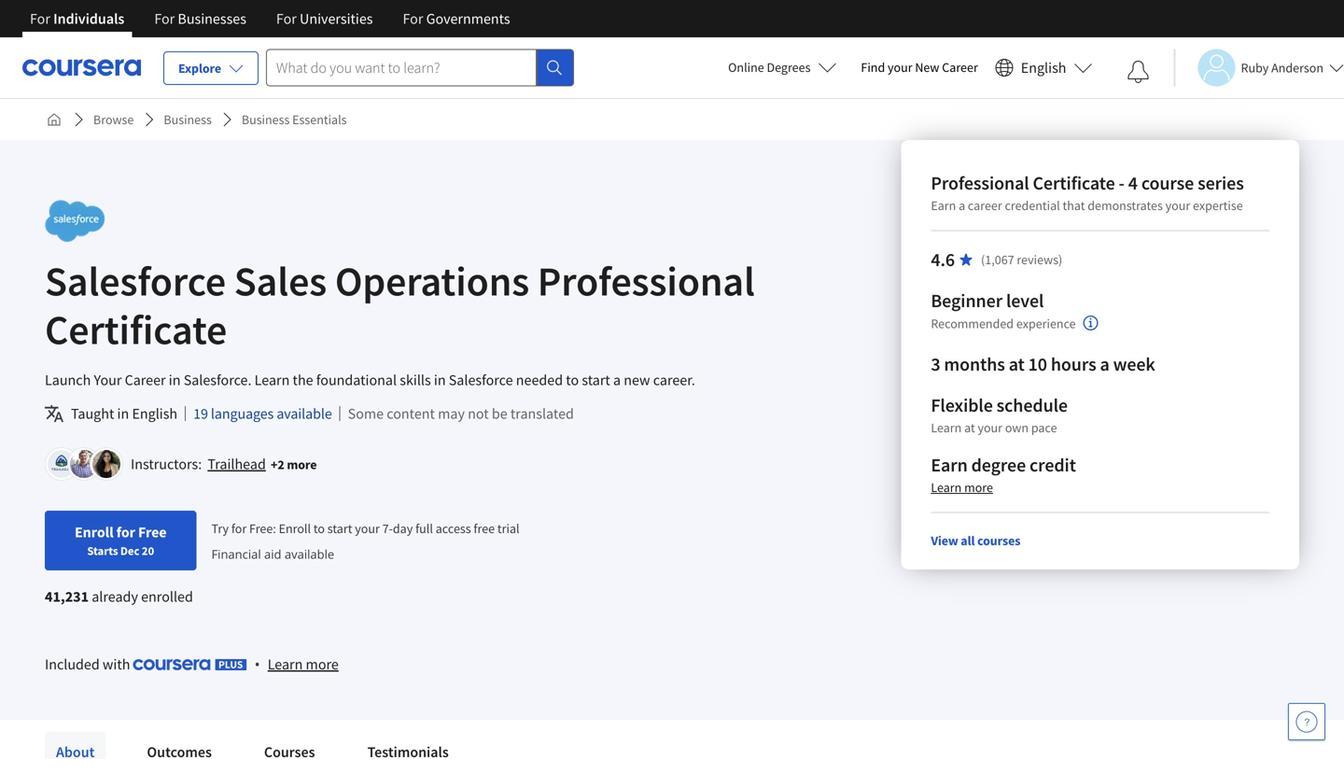 Task type: vqa. For each thing, say whether or not it's contained in the screenshot.
'from' inside the Our alumni currently work as lead product managers, technical analysts, systems engineers, and more in a variety of companies, from Google, Intel, and Boeing to local startups. Some of our graduates have founded companies themselves!
no



Task type: describe. For each thing, give the bounding box(es) containing it.
degrees
[[767, 59, 811, 76]]

taught
[[71, 404, 114, 423]]

dec
[[120, 543, 139, 558]]

week
[[1113, 352, 1156, 376]]

to inside try for free: enroll to start your 7-day full access free trial financial aid available
[[314, 520, 325, 537]]

available inside 19 languages available button
[[277, 404, 332, 423]]

financial aid available button
[[211, 545, 334, 562]]

0 vertical spatial at
[[1009, 352, 1025, 376]]

trailhead link
[[208, 455, 266, 473]]

the
[[293, 371, 313, 389]]

• learn more
[[255, 654, 339, 674]]

learn inside • learn more
[[268, 655, 303, 674]]

recommended experience
[[931, 315, 1076, 332]]

demonstrates
[[1088, 197, 1163, 214]]

skills
[[400, 371, 431, 389]]

enroll inside enroll for free starts dec 20
[[75, 523, 113, 541]]

1 horizontal spatial start
[[582, 371, 610, 389]]

explore button
[[163, 51, 259, 85]]

professional certificate - 4 course series earn a career credential that demonstrates your expertise
[[931, 171, 1244, 214]]

certificate inside the 'salesforce sales operations professional certificate'
[[45, 303, 227, 355]]

show notifications image
[[1127, 61, 1150, 83]]

0 horizontal spatial english
[[132, 404, 177, 423]]

19 languages available button
[[193, 402, 332, 425]]

more inside instructors: trailhead +2 more
[[287, 456, 317, 473]]

included
[[45, 655, 100, 673]]

ruby anderson button
[[1174, 49, 1344, 86]]

your inside flexible schedule learn at your own pace
[[978, 419, 1003, 436]]

more inside • learn more
[[306, 655, 339, 674]]

0 vertical spatial to
[[566, 371, 579, 389]]

at inside flexible schedule learn at your own pace
[[964, 419, 975, 436]]

for individuals
[[30, 9, 124, 28]]

access
[[436, 520, 471, 537]]

financial
[[211, 545, 261, 562]]

taught in english
[[71, 404, 177, 423]]

online degrees button
[[713, 47, 852, 88]]

credit
[[1030, 453, 1076, 477]]

professional inside professional certificate - 4 course series earn a career credential that demonstrates your expertise
[[931, 171, 1029, 195]]

new
[[915, 59, 940, 76]]

course
[[1142, 171, 1194, 195]]

business for business essentials
[[242, 111, 290, 128]]

41,231
[[45, 587, 89, 606]]

(1,067
[[981, 251, 1014, 268]]

degree
[[971, 453, 1026, 477]]

start inside try for free: enroll to start your 7-day full access free trial financial aid available
[[327, 520, 352, 537]]

coursera plus image
[[133, 659, 247, 670]]

businesses
[[178, 9, 246, 28]]

for for individuals
[[30, 9, 50, 28]]

some content may not be translated
[[348, 404, 574, 423]]

earn inside the earn degree credit learn more
[[931, 453, 968, 477]]

trailhead
[[208, 455, 266, 473]]

find
[[861, 59, 885, 76]]

included with
[[45, 655, 133, 673]]

your inside try for free: enroll to start your 7-day full access free trial financial aid available
[[355, 520, 380, 537]]

0 horizontal spatial a
[[613, 371, 621, 389]]

hours
[[1051, 352, 1097, 376]]

-
[[1119, 171, 1125, 195]]

0 horizontal spatial in
[[117, 404, 129, 423]]

available inside try for free: enroll to start your 7-day full access free trial financial aid available
[[285, 545, 334, 562]]

recommended
[[931, 315, 1014, 332]]

operations
[[335, 255, 529, 307]]

foundational
[[316, 371, 397, 389]]

english inside button
[[1021, 58, 1067, 77]]

trailhead image
[[48, 450, 76, 478]]

for for universities
[[276, 9, 297, 28]]

7-
[[382, 520, 393, 537]]

online degrees
[[728, 59, 811, 76]]

salesforce image
[[45, 200, 105, 242]]

full
[[416, 520, 433, 537]]

anderson
[[1272, 59, 1324, 76]]

1 vertical spatial career
[[125, 371, 166, 389]]

anthony jones image
[[70, 450, 98, 478]]

courses
[[978, 532, 1021, 549]]

learn left the
[[255, 371, 290, 389]]

your
[[94, 371, 122, 389]]

aid
[[264, 545, 281, 562]]

ruby anderson
[[1241, 59, 1324, 76]]

•
[[255, 654, 260, 674]]

for for governments
[[403, 9, 423, 28]]

1 horizontal spatial career
[[942, 59, 978, 76]]

browse
[[93, 111, 134, 128]]

view all courses link
[[931, 532, 1021, 549]]

enroll inside try for free: enroll to start your 7-day full access free trial financial aid available
[[279, 520, 311, 537]]

coursera image
[[22, 53, 141, 82]]

+2
[[271, 456, 284, 473]]

4.6
[[931, 248, 955, 271]]

business essentials
[[242, 111, 347, 128]]

for for try
[[231, 520, 247, 537]]

1 horizontal spatial in
[[169, 371, 181, 389]]

enroll for free starts dec 20
[[75, 523, 167, 558]]

banner navigation
[[15, 0, 525, 37]]

some
[[348, 404, 384, 423]]

series
[[1198, 171, 1244, 195]]

salesforce.
[[184, 371, 252, 389]]

already
[[92, 587, 138, 606]]

career.
[[653, 371, 695, 389]]

level
[[1006, 289, 1044, 312]]

find your new career link
[[852, 56, 988, 79]]

+2 more button
[[271, 455, 317, 474]]

earn degree credit learn more
[[931, 453, 1076, 496]]

for governments
[[403, 9, 510, 28]]



Task type: locate. For each thing, give the bounding box(es) containing it.
(1,067 reviews)
[[981, 251, 1063, 268]]

1 horizontal spatial certificate
[[1033, 171, 1115, 195]]

business essentials link
[[234, 103, 354, 136]]

launch
[[45, 371, 91, 389]]

1 vertical spatial english
[[132, 404, 177, 423]]

available
[[277, 404, 332, 423], [285, 545, 334, 562]]

professional inside the 'salesforce sales operations professional certificate'
[[538, 255, 755, 307]]

1 horizontal spatial enroll
[[279, 520, 311, 537]]

0 vertical spatial available
[[277, 404, 332, 423]]

more
[[287, 456, 317, 473], [964, 479, 993, 496], [306, 655, 339, 674]]

a
[[959, 197, 965, 214], [1100, 352, 1110, 376], [613, 371, 621, 389]]

certificate inside professional certificate - 4 course series earn a career credential that demonstrates your expertise
[[1033, 171, 1115, 195]]

more right • on the bottom of page
[[306, 655, 339, 674]]

in left salesforce.
[[169, 371, 181, 389]]

0 horizontal spatial to
[[314, 520, 325, 537]]

at
[[1009, 352, 1025, 376], [964, 419, 975, 436]]

beginner
[[931, 289, 1003, 312]]

learn up view
[[931, 479, 962, 496]]

business for business
[[164, 111, 212, 128]]

0 horizontal spatial career
[[125, 371, 166, 389]]

3 months at 10 hours a week
[[931, 352, 1156, 376]]

for for enroll
[[116, 523, 135, 541]]

0 vertical spatial career
[[942, 59, 978, 76]]

1 vertical spatial certificate
[[45, 303, 227, 355]]

at left 10
[[1009, 352, 1025, 376]]

1 vertical spatial start
[[327, 520, 352, 537]]

sales
[[234, 255, 327, 307]]

1 horizontal spatial english
[[1021, 58, 1067, 77]]

0 vertical spatial certificate
[[1033, 171, 1115, 195]]

4 for from the left
[[403, 9, 423, 28]]

1 vertical spatial to
[[314, 520, 325, 537]]

a left week
[[1100, 352, 1110, 376]]

trial
[[498, 520, 520, 537]]

universities
[[300, 9, 373, 28]]

1 horizontal spatial for
[[231, 520, 247, 537]]

view
[[931, 532, 958, 549]]

instructors: trailhead +2 more
[[131, 455, 317, 473]]

in
[[169, 371, 181, 389], [434, 371, 446, 389], [117, 404, 129, 423]]

0 horizontal spatial professional
[[538, 255, 755, 307]]

career right your
[[125, 371, 166, 389]]

2 horizontal spatial a
[[1100, 352, 1110, 376]]

browse link
[[86, 103, 141, 136]]

2 horizontal spatial in
[[434, 371, 446, 389]]

content
[[387, 404, 435, 423]]

that
[[1063, 197, 1085, 214]]

for
[[30, 9, 50, 28], [154, 9, 175, 28], [276, 9, 297, 28], [403, 9, 423, 28]]

in right taught
[[117, 404, 129, 423]]

career
[[968, 197, 1002, 214]]

1 vertical spatial learn more link
[[268, 653, 339, 675]]

needed
[[516, 371, 563, 389]]

0 vertical spatial start
[[582, 371, 610, 389]]

your left own
[[978, 419, 1003, 436]]

free:
[[249, 520, 276, 537]]

1 business from the left
[[164, 111, 212, 128]]

1 horizontal spatial a
[[959, 197, 965, 214]]

for up what do you want to learn? text field
[[403, 9, 423, 28]]

free
[[138, 523, 167, 541]]

available right the aid
[[285, 545, 334, 562]]

3
[[931, 352, 941, 376]]

information about difficulty level pre-requisites. image
[[1084, 316, 1098, 330]]

in right skills on the left of the page
[[434, 371, 446, 389]]

None search field
[[266, 49, 574, 86]]

months
[[944, 352, 1005, 376]]

essentials
[[292, 111, 347, 128]]

19
[[193, 404, 208, 423]]

learn down the flexible
[[931, 419, 962, 436]]

governments
[[426, 9, 510, 28]]

certificate
[[1033, 171, 1115, 195], [45, 303, 227, 355]]

0 vertical spatial professional
[[931, 171, 1029, 195]]

salesforce sales operations professional certificate
[[45, 255, 755, 355]]

to right needed
[[566, 371, 579, 389]]

individuals
[[53, 9, 124, 28]]

1 horizontal spatial at
[[1009, 352, 1025, 376]]

credential
[[1005, 197, 1060, 214]]

0 horizontal spatial start
[[327, 520, 352, 537]]

business down explore
[[164, 111, 212, 128]]

own
[[1005, 419, 1029, 436]]

salesforce down salesforce image
[[45, 255, 226, 307]]

1 vertical spatial at
[[964, 419, 975, 436]]

3 for from the left
[[276, 9, 297, 28]]

earn left "degree"
[[931, 453, 968, 477]]

1 horizontal spatial business
[[242, 111, 290, 128]]

expertise
[[1193, 197, 1243, 214]]

enroll right free:
[[279, 520, 311, 537]]

schedule
[[997, 394, 1068, 417]]

may
[[438, 404, 465, 423]]

0 horizontal spatial at
[[964, 419, 975, 436]]

10
[[1028, 352, 1047, 376]]

for left individuals
[[30, 9, 50, 28]]

online
[[728, 59, 764, 76]]

be
[[492, 404, 508, 423]]

1 for from the left
[[30, 9, 50, 28]]

your inside find your new career link
[[888, 59, 913, 76]]

learn inside flexible schedule learn at your own pace
[[931, 419, 962, 436]]

0 vertical spatial salesforce
[[45, 255, 226, 307]]

for inside enroll for free starts dec 20
[[116, 523, 135, 541]]

flexible schedule learn at your own pace
[[931, 394, 1068, 436]]

start
[[582, 371, 610, 389], [327, 520, 352, 537]]

your
[[888, 59, 913, 76], [1166, 197, 1191, 214], [978, 419, 1003, 436], [355, 520, 380, 537]]

0 vertical spatial learn more link
[[931, 479, 993, 496]]

starts
[[87, 543, 118, 558]]

1 vertical spatial available
[[285, 545, 334, 562]]

What do you want to learn? text field
[[266, 49, 537, 86]]

launch your career in salesforce. learn the foundational skills in salesforce needed to start a new career.
[[45, 371, 695, 389]]

learn inside the earn degree credit learn more
[[931, 479, 962, 496]]

english button
[[988, 37, 1100, 98]]

try for free: enroll to start your 7-day full access free trial financial aid available
[[211, 520, 520, 562]]

your left 7- at the left
[[355, 520, 380, 537]]

for inside try for free: enroll to start your 7-day full access free trial financial aid available
[[231, 520, 247, 537]]

enroll up starts
[[75, 523, 113, 541]]

2 vertical spatial more
[[306, 655, 339, 674]]

career right the new
[[942, 59, 978, 76]]

for left businesses
[[154, 9, 175, 28]]

professional
[[931, 171, 1029, 195], [538, 255, 755, 307]]

more down "degree"
[[964, 479, 993, 496]]

earn inside professional certificate - 4 course series earn a career credential that demonstrates your expertise
[[931, 197, 956, 214]]

enroll
[[279, 520, 311, 537], [75, 523, 113, 541]]

ruby
[[1241, 59, 1269, 76]]

for businesses
[[154, 9, 246, 28]]

learn more link for learn
[[268, 653, 339, 675]]

learn right • on the bottom of page
[[268, 655, 303, 674]]

2 business from the left
[[242, 111, 290, 128]]

1 vertical spatial more
[[964, 479, 993, 496]]

to up the financial aid available button
[[314, 520, 325, 537]]

1 horizontal spatial to
[[566, 371, 579, 389]]

pace
[[1031, 419, 1057, 436]]

business link
[[156, 103, 219, 136]]

0 horizontal spatial certificate
[[45, 303, 227, 355]]

2 earn from the top
[[931, 453, 968, 477]]

your right the find
[[888, 59, 913, 76]]

for for businesses
[[154, 9, 175, 28]]

available down the
[[277, 404, 332, 423]]

0 vertical spatial earn
[[931, 197, 956, 214]]

free
[[474, 520, 495, 537]]

experience
[[1017, 315, 1076, 332]]

1 horizontal spatial salesforce
[[449, 371, 513, 389]]

beginner level
[[931, 289, 1044, 312]]

2 for from the left
[[154, 9, 175, 28]]

your inside professional certificate - 4 course series earn a career credential that demonstrates your expertise
[[1166, 197, 1191, 214]]

for up the dec at the bottom
[[116, 523, 135, 541]]

a inside professional certificate - 4 course series earn a career credential that demonstrates your expertise
[[959, 197, 965, 214]]

your down 'course'
[[1166, 197, 1191, 214]]

for left universities
[[276, 9, 297, 28]]

home image
[[47, 112, 62, 127]]

for right the try
[[231, 520, 247, 537]]

1 horizontal spatial learn more link
[[931, 479, 993, 496]]

career
[[942, 59, 978, 76], [125, 371, 166, 389]]

business left essentials
[[242, 111, 290, 128]]

salesforce
[[45, 255, 226, 307], [449, 371, 513, 389]]

languages
[[211, 404, 274, 423]]

0 horizontal spatial salesforce
[[45, 255, 226, 307]]

find your new career
[[861, 59, 978, 76]]

earn left career
[[931, 197, 956, 214]]

not
[[468, 404, 489, 423]]

41,231 already enrolled
[[45, 587, 193, 606]]

instructors:
[[131, 455, 202, 473]]

1 vertical spatial earn
[[931, 453, 968, 477]]

flexible
[[931, 394, 993, 417]]

help center image
[[1296, 710, 1318, 733]]

0 horizontal spatial enroll
[[75, 523, 113, 541]]

angela prakash image
[[92, 450, 120, 478]]

at down the flexible
[[964, 419, 975, 436]]

0 horizontal spatial for
[[116, 523, 135, 541]]

salesforce inside the 'salesforce sales operations professional certificate'
[[45, 255, 226, 307]]

learn more link down "degree"
[[931, 479, 993, 496]]

1 vertical spatial professional
[[538, 255, 755, 307]]

reviews)
[[1017, 251, 1063, 268]]

certificate up that
[[1033, 171, 1115, 195]]

day
[[393, 520, 413, 537]]

20
[[142, 543, 154, 558]]

more inside the earn degree credit learn more
[[964, 479, 993, 496]]

4
[[1129, 171, 1138, 195]]

start left 7- at the left
[[327, 520, 352, 537]]

start left new
[[582, 371, 610, 389]]

salesforce up not
[[449, 371, 513, 389]]

1 horizontal spatial professional
[[931, 171, 1029, 195]]

0 vertical spatial more
[[287, 456, 317, 473]]

for
[[231, 520, 247, 537], [116, 523, 135, 541]]

0 horizontal spatial business
[[164, 111, 212, 128]]

0 vertical spatial english
[[1021, 58, 1067, 77]]

view all courses
[[931, 532, 1021, 549]]

learn more link for degree
[[931, 479, 993, 496]]

all
[[961, 532, 975, 549]]

1 vertical spatial salesforce
[[449, 371, 513, 389]]

a left career
[[959, 197, 965, 214]]

more right the +2
[[287, 456, 317, 473]]

learn more link right • on the bottom of page
[[268, 653, 339, 675]]

1 earn from the top
[[931, 197, 956, 214]]

certificate up your
[[45, 303, 227, 355]]

0 horizontal spatial learn more link
[[268, 653, 339, 675]]

earn
[[931, 197, 956, 214], [931, 453, 968, 477]]

explore
[[178, 60, 221, 77]]

a left new
[[613, 371, 621, 389]]



